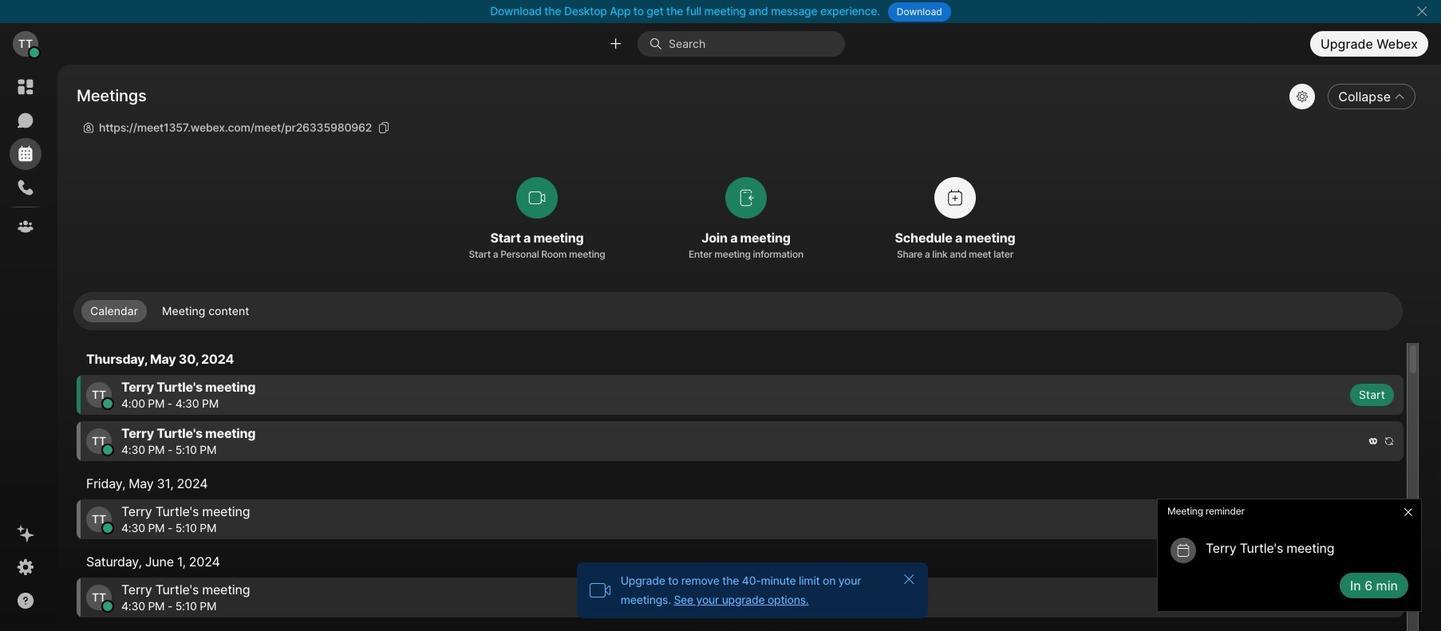 Task type: locate. For each thing, give the bounding box(es) containing it.
messaging, has no new notifications image
[[16, 111, 35, 130]]

wrapper image
[[29, 47, 40, 58], [1369, 437, 1378, 446], [1385, 437, 1394, 446], [102, 445, 113, 456], [1176, 542, 1192, 558], [102, 601, 113, 612]]

alert
[[1151, 492, 1429, 619]]

connect people image
[[608, 36, 623, 52]]

0 vertical spatial wrapper image
[[650, 38, 669, 50]]

2 vertical spatial wrapper image
[[102, 523, 113, 534]]

show personal meeting room modal image
[[82, 121, 95, 134]]

help image
[[16, 591, 35, 611]]

list item
[[77, 624, 1404, 631]]

june 1, 2024 4:30 pm to 5:10 pm terry turtle's meeting recurring meeting,  terry turtle list item
[[77, 578, 1404, 618]]

camera_28 image
[[589, 579, 611, 602]]

calls image
[[16, 178, 35, 197]]

navigation
[[0, 65, 51, 631]]

wrapper image
[[650, 38, 669, 50], [102, 399, 113, 410], [102, 523, 113, 534]]

wrapper image for 'may 31, 2024 4:30 pm to 5:10 pm terry turtle's meeting recurring meeting,  terry turtle' list item
[[102, 523, 113, 534]]

1 vertical spatial wrapper image
[[102, 399, 113, 410]]

may 30, 2024 4:30 pm to 5:10 pm terry turtle's meeting recurring meeting,  terry turtle list item
[[77, 422, 1404, 461]]

wrapper image inside 'may 31, 2024 4:30 pm to 5:10 pm terry turtle's meeting recurring meeting,  terry turtle' list item
[[102, 523, 113, 534]]

meetings image
[[16, 144, 35, 164]]

wrapper image inside may 30, 2024 4:00 pm to 4:30 pm terry turtle's meeting non-recurring meeting,  terry turtle list item
[[102, 399, 113, 410]]

wrapper image inside june 1, 2024 4:30 pm to 5:10 pm terry turtle's meeting recurring meeting,  terry turtle list item
[[102, 601, 113, 612]]

cancel_16 image
[[903, 573, 915, 586]]

hide meeting alert image
[[1402, 506, 1415, 518]]



Task type: describe. For each thing, give the bounding box(es) containing it.
start a personal room meeting image
[[528, 189, 547, 208]]

may 30, 2024 4:00 pm to 4:30 pm terry turtle's meeting non-recurring meeting,  terry turtle list item
[[77, 375, 1404, 415]]

teams, has no new notifications image
[[16, 217, 35, 236]]

webex tab list
[[10, 71, 42, 243]]

click to copy your personal room link image
[[378, 121, 390, 134]]

may 31, 2024 4:30 pm to 5:10 pm terry turtle's meeting recurring meeting,  terry turtle list item
[[77, 500, 1404, 540]]

collapse image
[[1394, 91, 1405, 102]]

schedule a meeting, share a link and meet later image
[[946, 189, 965, 208]]

dashboard image
[[16, 77, 35, 97]]

wrapper image for may 30, 2024 4:00 pm to 4:30 pm terry turtle's meeting non-recurring meeting,  terry turtle list item
[[102, 399, 113, 410]]

meeting settings image
[[1296, 90, 1309, 103]]

join meeting, enter meeting information to join image
[[737, 189, 756, 208]]

what's new image
[[16, 524, 35, 544]]

cancel_16 image
[[1416, 5, 1428, 18]]

settings image
[[16, 558, 35, 577]]



Task type: vqa. For each thing, say whether or not it's contained in the screenshot.
group at the top
no



